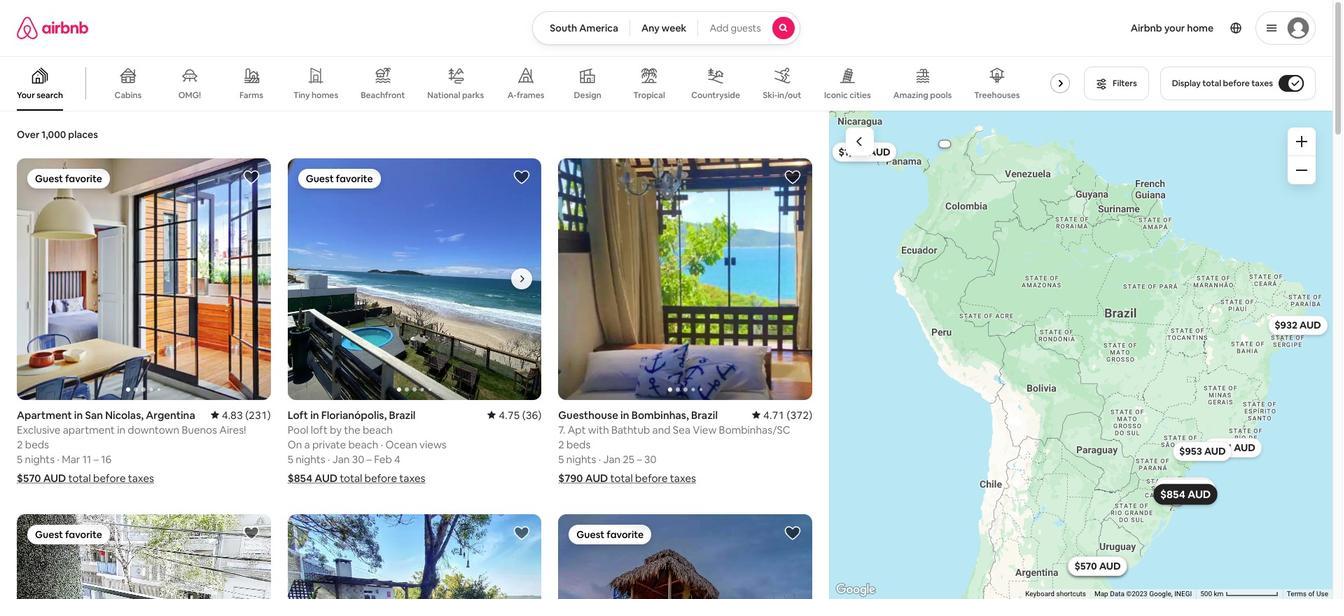 Task type: locate. For each thing, give the bounding box(es) containing it.
on
[[288, 438, 302, 451]]

brazil up ocean
[[389, 408, 416, 421]]

0 horizontal spatial brazil
[[389, 408, 416, 421]]

None search field
[[533, 11, 801, 45]]

· left mar
[[57, 452, 59, 466]]

beds
[[25, 438, 49, 451], [567, 438, 591, 451]]

1 vertical spatial beach
[[349, 438, 379, 451]]

$854 aud inside button
[[1161, 487, 1211, 501]]

jan inside loft in florianópolis, brazil pool loft by the beach on a private beach · ocean views 5 nights · jan 30 – feb 4 $854 aud total before taxes
[[333, 452, 350, 466]]

a
[[304, 438, 310, 451]]

exclusive
[[17, 423, 61, 436]]

national
[[428, 90, 461, 101]]

1 horizontal spatial –
[[367, 452, 372, 466]]

0 horizontal spatial $854 aud
[[288, 471, 338, 485]]

5 down exclusive
[[17, 452, 23, 466]]

3 5 from the left
[[559, 452, 564, 466]]

treehouses
[[975, 90, 1021, 101]]

$790 aud
[[559, 471, 608, 485], [1163, 482, 1210, 495]]

0 vertical spatial $570 aud
[[17, 471, 66, 485]]

1 horizontal spatial $570 aud
[[1075, 560, 1121, 572]]

4.71
[[764, 408, 785, 421]]

jan inside guesthouse in bombinhas, brazil 7. apt with bathtub and sea view bombinhas/sc 2 beds 5 nights · jan 25 – 30 $790 aud total before taxes
[[604, 452, 621, 466]]

a-
[[508, 90, 517, 101]]

beach
[[363, 423, 393, 436], [349, 438, 379, 451]]

3 – from the left
[[637, 452, 642, 466]]

before down feb
[[365, 471, 397, 485]]

0 horizontal spatial beds
[[25, 438, 49, 451]]

$1,140 aud
[[839, 145, 891, 158]]

1 2 from the left
[[17, 438, 23, 451]]

google image
[[833, 581, 879, 599]]

brazil inside loft in florianópolis, brazil pool loft by the beach on a private beach · ocean views 5 nights · jan 30 – feb 4 $854 aud total before taxes
[[389, 408, 416, 421]]

1 vertical spatial $854 aud
[[1161, 487, 1211, 501]]

places
[[68, 128, 98, 141]]

over
[[17, 128, 39, 141]]

feb
[[374, 452, 392, 466]]

1 5 from the left
[[17, 452, 23, 466]]

1 horizontal spatial beds
[[567, 438, 591, 451]]

brazil inside guesthouse in bombinhas, brazil 7. apt with bathtub and sea view bombinhas/sc 2 beds 5 nights · jan 25 – 30 $790 aud total before taxes
[[692, 408, 718, 421]]

views
[[420, 438, 447, 451]]

0 horizontal spatial –
[[93, 452, 99, 466]]

–
[[93, 452, 99, 466], [367, 452, 372, 466], [637, 452, 642, 466]]

beds down exclusive
[[25, 438, 49, 451]]

filters button
[[1085, 67, 1150, 100]]

1 vertical spatial $570 aud
[[1075, 560, 1121, 572]]

bombinhas,
[[632, 408, 689, 421]]

loft
[[311, 423, 328, 436]]

1 horizontal spatial brazil
[[692, 408, 718, 421]]

private
[[312, 438, 346, 451]]

before inside loft in florianópolis, brazil pool loft by the beach on a private beach · ocean views 5 nights · jan 30 – feb 4 $854 aud total before taxes
[[365, 471, 397, 485]]

30 right 25
[[645, 452, 657, 466]]

in down nicolas,
[[117, 423, 125, 436]]

5 inside loft in florianópolis, brazil pool loft by the beach on a private beach · ocean views 5 nights · jan 30 – feb 4 $854 aud total before taxes
[[288, 452, 294, 466]]

1 nights from the left
[[25, 452, 55, 466]]

1,000
[[42, 128, 66, 141]]

1 horizontal spatial jan
[[604, 452, 621, 466]]

total down private
[[340, 471, 362, 485]]

guests
[[731, 22, 761, 34]]

in up "loft"
[[310, 408, 319, 421]]

shortcuts
[[1057, 590, 1087, 598]]

1 horizontal spatial $790 aud
[[1163, 482, 1210, 495]]

1 horizontal spatial $854 aud
[[1161, 487, 1211, 501]]

brazil
[[389, 408, 416, 421], [692, 408, 718, 421]]

beds down apt
[[567, 438, 591, 451]]

in inside guesthouse in bombinhas, brazil 7. apt with bathtub and sea view bombinhas/sc 2 beds 5 nights · jan 25 – 30 $790 aud total before taxes
[[621, 408, 630, 421]]

$742 aud
[[1162, 480, 1208, 493]]

2 horizontal spatial –
[[637, 452, 642, 466]]

nights down exclusive
[[25, 452, 55, 466]]

0 horizontal spatial 5
[[17, 452, 23, 466]]

group containing national parks
[[0, 56, 1082, 111]]

4.83 (231)
[[222, 408, 271, 421]]

total inside loft in florianópolis, brazil pool loft by the beach on a private beach · ocean views 5 nights · jan 30 – feb 4 $854 aud total before taxes
[[340, 471, 362, 485]]

1 horizontal spatial nights
[[296, 452, 326, 466]]

30 for –
[[645, 452, 657, 466]]

0 vertical spatial $854 aud
[[288, 471, 338, 485]]

30 inside loft in florianópolis, brazil pool loft by the beach on a private beach · ocean views 5 nights · jan 30 – feb 4 $854 aud total before taxes
[[352, 452, 364, 466]]

nights
[[25, 452, 55, 466], [296, 452, 326, 466], [567, 452, 597, 466]]

2 inside guesthouse in bombinhas, brazil 7. apt with bathtub and sea view bombinhas/sc 2 beds 5 nights · jan 25 – 30 $790 aud total before taxes
[[559, 438, 565, 451]]

500 km button
[[1197, 589, 1284, 599]]

– right 11
[[93, 452, 99, 466]]

$854 aud inside loft in florianópolis, brazil pool loft by the beach on a private beach · ocean views 5 nights · jan 30 – feb 4 $854 aud total before taxes
[[288, 471, 338, 485]]

nights inside apartment in san nicolas, argentina exclusive apartment in downtown buenos aires! 2 beds 5 nights · mar 11 – 16 $570 aud total before taxes
[[25, 452, 55, 466]]

5
[[17, 452, 23, 466], [288, 452, 294, 466], [559, 452, 564, 466]]

beach right the
[[363, 423, 393, 436]]

0 horizontal spatial $570 aud
[[17, 471, 66, 485]]

countryside
[[692, 90, 741, 101]]

cities
[[850, 90, 871, 101]]

2 nights from the left
[[296, 452, 326, 466]]

pool
[[288, 423, 309, 436]]

zoom out image
[[1297, 165, 1308, 176]]

frames
[[517, 90, 545, 101]]

30 left feb
[[352, 452, 364, 466]]

0 horizontal spatial nights
[[25, 452, 55, 466]]

in/out
[[778, 90, 802, 101]]

add to wishlist: condo in bombinhas, brazil image
[[514, 524, 531, 541]]

2 beds from the left
[[567, 438, 591, 451]]

$932 aud button
[[1269, 315, 1328, 335]]

google map
showing 20 stays. region
[[830, 111, 1333, 599]]

$876 aud button
[[931, 134, 959, 154]]

jan
[[333, 452, 350, 466], [604, 452, 621, 466]]

– left feb
[[367, 452, 372, 466]]

2 jan from the left
[[604, 452, 621, 466]]

farms
[[240, 90, 263, 101]]

1 horizontal spatial 2
[[559, 438, 565, 451]]

google,
[[1150, 590, 1173, 598]]

in inside loft in florianópolis, brazil pool loft by the beach on a private beach · ocean views 5 nights · jan 30 – feb 4 $854 aud total before taxes
[[310, 408, 319, 421]]

– inside apartment in san nicolas, argentina exclusive apartment in downtown buenos aires! 2 beds 5 nights · mar 11 – 16 $570 aud total before taxes
[[93, 452, 99, 466]]

your
[[1165, 22, 1186, 34]]

nights down a
[[296, 452, 326, 466]]

1 30 from the left
[[352, 452, 364, 466]]

1 horizontal spatial 5
[[288, 452, 294, 466]]

$854 aud
[[288, 471, 338, 485], [1161, 487, 1211, 501]]

before
[[1224, 78, 1250, 89], [93, 471, 126, 485], [365, 471, 397, 485], [636, 471, 668, 485]]

brazil for guesthouse in bombinhas, brazil
[[692, 408, 718, 421]]

total down 11
[[68, 471, 91, 485]]

jan down private
[[333, 452, 350, 466]]

by
[[330, 423, 342, 436]]

0 horizontal spatial jan
[[333, 452, 350, 466]]

filters
[[1113, 78, 1138, 89]]

0 horizontal spatial $790 aud
[[559, 471, 608, 485]]

add guests
[[710, 22, 761, 34]]

taxes inside loft in florianópolis, brazil pool loft by the beach on a private beach · ocean views 5 nights · jan 30 – feb 4 $854 aud total before taxes
[[400, 471, 426, 485]]

nights inside guesthouse in bombinhas, brazil 7. apt with bathtub and sea view bombinhas/sc 2 beds 5 nights · jan 25 – 30 $790 aud total before taxes
[[567, 452, 597, 466]]

(372)
[[787, 408, 813, 421]]

5 down 7.
[[559, 452, 564, 466]]

· inside guesthouse in bombinhas, brazil 7. apt with bathtub and sea view bombinhas/sc 2 beds 5 nights · jan 25 – 30 $790 aud total before taxes
[[599, 452, 601, 466]]

2 horizontal spatial nights
[[567, 452, 597, 466]]

jan left 25
[[604, 452, 621, 466]]

4
[[394, 452, 401, 466]]

in left san
[[74, 408, 83, 421]]

$229 aud
[[1075, 560, 1121, 572]]

display
[[1173, 78, 1201, 89]]

before down and
[[636, 471, 668, 485]]

aires!
[[220, 423, 246, 436]]

2 30 from the left
[[645, 452, 657, 466]]

$932 aud
[[1275, 319, 1322, 331]]

in for florianópolis,
[[310, 408, 319, 421]]

$570 aud inside apartment in san nicolas, argentina exclusive apartment in downtown buenos aires! 2 beds 5 nights · mar 11 – 16 $570 aud total before taxes
[[17, 471, 66, 485]]

· left 25
[[599, 452, 601, 466]]

1 beds from the left
[[25, 438, 49, 451]]

in for san
[[74, 408, 83, 421]]

brazil up the view
[[692, 408, 718, 421]]

airbnb your home link
[[1123, 13, 1223, 43]]

tiny homes
[[294, 90, 339, 101]]

3 nights from the left
[[567, 452, 597, 466]]

$446 aud
[[1074, 559, 1121, 572]]

2 brazil from the left
[[692, 408, 718, 421]]

total inside guesthouse in bombinhas, brazil 7. apt with bathtub and sea view bombinhas/sc 2 beds 5 nights · jan 25 – 30 $790 aud total before taxes
[[611, 471, 633, 485]]

1 jan from the left
[[333, 452, 350, 466]]

in up bathtub
[[621, 408, 630, 421]]

beach down the
[[349, 438, 379, 451]]

2
[[17, 438, 23, 451], [559, 438, 565, 451]]

1 brazil from the left
[[389, 408, 416, 421]]

before down 16
[[93, 471, 126, 485]]

america
[[580, 22, 619, 34]]

2 down 7.
[[559, 438, 565, 451]]

nights down apt
[[567, 452, 597, 466]]

over 1,000 places
[[17, 128, 98, 141]]

– right 25
[[637, 452, 642, 466]]

30 inside guesthouse in bombinhas, brazil 7. apt with bathtub and sea view bombinhas/sc 2 beds 5 nights · jan 25 – 30 $790 aud total before taxes
[[645, 452, 657, 466]]

0 horizontal spatial 2
[[17, 438, 23, 451]]

view
[[693, 423, 717, 436]]

– inside guesthouse in bombinhas, brazil 7. apt with bathtub and sea view bombinhas/sc 2 beds 5 nights · jan 25 – 30 $790 aud total before taxes
[[637, 452, 642, 466]]

4.75 (36)
[[499, 408, 542, 421]]

1 – from the left
[[93, 452, 99, 466]]

group
[[0, 56, 1082, 111], [17, 158, 271, 400], [288, 158, 542, 400], [559, 158, 813, 400], [17, 514, 271, 599], [288, 514, 542, 599], [559, 514, 813, 599]]

south america
[[550, 22, 619, 34]]

total down 25
[[611, 471, 633, 485]]

loft
[[288, 408, 308, 421]]

display total before taxes
[[1173, 78, 1274, 89]]

1 horizontal spatial 30
[[645, 452, 657, 466]]

5 down on
[[288, 452, 294, 466]]

25
[[623, 452, 635, 466]]

parks
[[462, 90, 484, 101]]

amazing
[[894, 90, 929, 101]]

the
[[344, 423, 361, 436]]

2 horizontal spatial 5
[[559, 452, 564, 466]]

none search field containing south america
[[533, 11, 801, 45]]

total right display
[[1203, 78, 1222, 89]]

2 5 from the left
[[288, 452, 294, 466]]

beachfront
[[361, 90, 405, 101]]

0 horizontal spatial 30
[[352, 452, 364, 466]]

2 down exclusive
[[17, 438, 23, 451]]

a-frames
[[508, 90, 545, 101]]

argentina
[[146, 408, 195, 421]]

add to wishlist: apartment in san nicolas, argentina image
[[243, 169, 260, 186]]

2 – from the left
[[367, 452, 372, 466]]

2 2 from the left
[[559, 438, 565, 451]]

4.75
[[499, 408, 520, 421]]



Task type: describe. For each thing, give the bounding box(es) containing it.
2 inside apartment in san nicolas, argentina exclusive apartment in downtown buenos aires! 2 beds 5 nights · mar 11 – 16 $570 aud total before taxes
[[17, 438, 23, 451]]

search
[[37, 90, 63, 101]]

apartment
[[17, 408, 72, 421]]

5 inside guesthouse in bombinhas, brazil 7. apt with bathtub and sea view bombinhas/sc 2 beds 5 nights · jan 25 – 30 $790 aud total before taxes
[[559, 452, 564, 466]]

ski-
[[763, 90, 778, 101]]

(231)
[[245, 408, 271, 421]]

4.83
[[222, 408, 243, 421]]

your search
[[17, 90, 63, 101]]

km
[[1215, 590, 1224, 598]]

4.75 out of 5 average rating,  36 reviews image
[[488, 408, 542, 421]]

$446 aud button
[[1068, 556, 1127, 576]]

beds inside guesthouse in bombinhas, brazil 7. apt with bathtub and sea view bombinhas/sc 2 beds 5 nights · jan 25 – 30 $790 aud total before taxes
[[567, 438, 591, 451]]

iconic cities
[[825, 90, 871, 101]]

national parks
[[428, 90, 484, 101]]

airbnb your home
[[1131, 22, 1214, 34]]

11
[[82, 452, 91, 466]]

before inside apartment in san nicolas, argentina exclusive apartment in downtown buenos aires! 2 beds 5 nights · mar 11 – 16 $570 aud total before taxes
[[93, 471, 126, 485]]

zoom in image
[[1297, 136, 1308, 147]]

add
[[710, 22, 729, 34]]

keyboard shortcuts button
[[1026, 589, 1087, 599]]

bathtub
[[612, 423, 650, 436]]

500 km
[[1201, 590, 1226, 598]]

design
[[574, 90, 602, 101]]

homes
[[312, 90, 339, 101]]

profile element
[[818, 0, 1317, 56]]

$451 aud button
[[1204, 438, 1262, 457]]

· down private
[[328, 452, 330, 466]]

$451 aud
[[1211, 441, 1256, 454]]

$742 aud button
[[1155, 477, 1214, 496]]

– inside loft in florianópolis, brazil pool loft by the beach on a private beach · ocean views 5 nights · jan 30 – feb 4 $854 aud total before taxes
[[367, 452, 372, 466]]

pools
[[931, 90, 952, 101]]

ocean
[[386, 438, 417, 451]]

4.71 out of 5 average rating,  372 reviews image
[[753, 408, 813, 421]]

apartment
[[63, 423, 115, 436]]

guesthouse
[[559, 408, 619, 421]]

©2023
[[1127, 590, 1148, 598]]

beds inside apartment in san nicolas, argentina exclusive apartment in downtown buenos aires! 2 beds 5 nights · mar 11 – 16 $570 aud total before taxes
[[25, 438, 49, 451]]

taxes inside guesthouse in bombinhas, brazil 7. apt with bathtub and sea view bombinhas/sc 2 beds 5 nights · jan 25 – 30 $790 aud total before taxes
[[670, 471, 696, 485]]

florianópolis,
[[321, 408, 387, 421]]

terms of use link
[[1288, 590, 1329, 598]]

cabins
[[115, 90, 142, 101]]

· inside apartment in san nicolas, argentina exclusive apartment in downtown buenos aires! 2 beds 5 nights · mar 11 – 16 $570 aud total before taxes
[[57, 452, 59, 466]]

before inside guesthouse in bombinhas, brazil 7. apt with bathtub and sea view bombinhas/sc 2 beds 5 nights · jan 25 – 30 $790 aud total before taxes
[[636, 471, 668, 485]]

· up feb
[[381, 438, 383, 451]]

use
[[1317, 590, 1329, 598]]

keyboard shortcuts
[[1026, 590, 1087, 598]]

taxes inside apartment in san nicolas, argentina exclusive apartment in downtown buenos aires! 2 beds 5 nights · mar 11 – 16 $570 aud total before taxes
[[128, 471, 154, 485]]

$953 aud
[[1180, 445, 1226, 457]]

$229 aud button
[[1068, 556, 1128, 576]]

tiny
[[294, 90, 310, 101]]

brazil for loft in florianópolis, brazil
[[389, 408, 416, 421]]

$953 aud button
[[1173, 441, 1233, 461]]

airbnb
[[1131, 22, 1163, 34]]

7.
[[559, 423, 566, 436]]

map
[[1095, 590, 1109, 598]]

add to wishlist: shipping container in playa hermosa, costa rica image
[[785, 524, 802, 541]]

and
[[653, 423, 671, 436]]

sea
[[673, 423, 691, 436]]

map data ©2023 google, inegi
[[1095, 590, 1193, 598]]

$795 aud button
[[1157, 479, 1216, 498]]

5 inside apartment in san nicolas, argentina exclusive apartment in downtown buenos aires! 2 beds 5 nights · mar 11 – 16 $570 aud total before taxes
[[17, 452, 23, 466]]

amazing pools
[[894, 90, 952, 101]]

tropical
[[634, 90, 666, 101]]

30 for jan
[[352, 452, 364, 466]]

0 vertical spatial beach
[[363, 423, 393, 436]]

nights inside loft in florianópolis, brazil pool loft by the beach on a private beach · ocean views 5 nights · jan 30 – feb 4 $854 aud total before taxes
[[296, 452, 326, 466]]

any week
[[642, 22, 687, 34]]

bombinhas/sc
[[719, 423, 791, 436]]

apartment in san nicolas, argentina exclusive apartment in downtown buenos aires! 2 beds 5 nights · mar 11 – 16 $570 aud total before taxes
[[17, 408, 246, 485]]

$570 aud inside button
[[1075, 560, 1121, 572]]

$795 aud
[[1163, 482, 1209, 495]]

week
[[662, 22, 687, 34]]

$790 aud inside button
[[1163, 482, 1210, 495]]

4.83 out of 5 average rating,  231 reviews image
[[211, 408, 271, 421]]

$790 aud inside guesthouse in bombinhas, brazil 7. apt with bathtub and sea view bombinhas/sc 2 beds 5 nights · jan 25 – 30 $790 aud total before taxes
[[559, 471, 608, 485]]

terms
[[1288, 590, 1307, 598]]

(36)
[[523, 408, 542, 421]]

buenos
[[182, 423, 217, 436]]

south
[[550, 22, 578, 34]]

before right display
[[1224, 78, 1250, 89]]

total inside apartment in san nicolas, argentina exclusive apartment in downtown buenos aires! 2 beds 5 nights · mar 11 – 16 $570 aud total before taxes
[[68, 471, 91, 485]]

data
[[1111, 590, 1125, 598]]

$570 aud button
[[1068, 556, 1127, 576]]

any week button
[[630, 11, 699, 45]]

$647 aud button
[[1068, 556, 1127, 576]]

$876 aud
[[936, 141, 954, 146]]

add to wishlist: condo in recoleta, argentina image
[[243, 524, 260, 541]]

in for bombinhas,
[[621, 408, 630, 421]]

south america button
[[533, 11, 631, 45]]

$647 aud
[[1074, 560, 1121, 572]]

add to wishlist: loft in florianópolis, brazil image
[[514, 169, 531, 186]]

$1,140 aud button
[[832, 142, 897, 161]]

$854 aud button
[[1154, 483, 1218, 505]]

with
[[588, 423, 609, 436]]

add to wishlist: guesthouse in bombinhas, brazil image
[[785, 169, 802, 186]]

16
[[101, 452, 112, 466]]

loft in florianópolis, brazil pool loft by the beach on a private beach · ocean views 5 nights · jan 30 – feb 4 $854 aud total before taxes
[[288, 408, 447, 485]]

inegi
[[1175, 590, 1193, 598]]



Task type: vqa. For each thing, say whether or not it's contained in the screenshot.
reviews to the bottom
no



